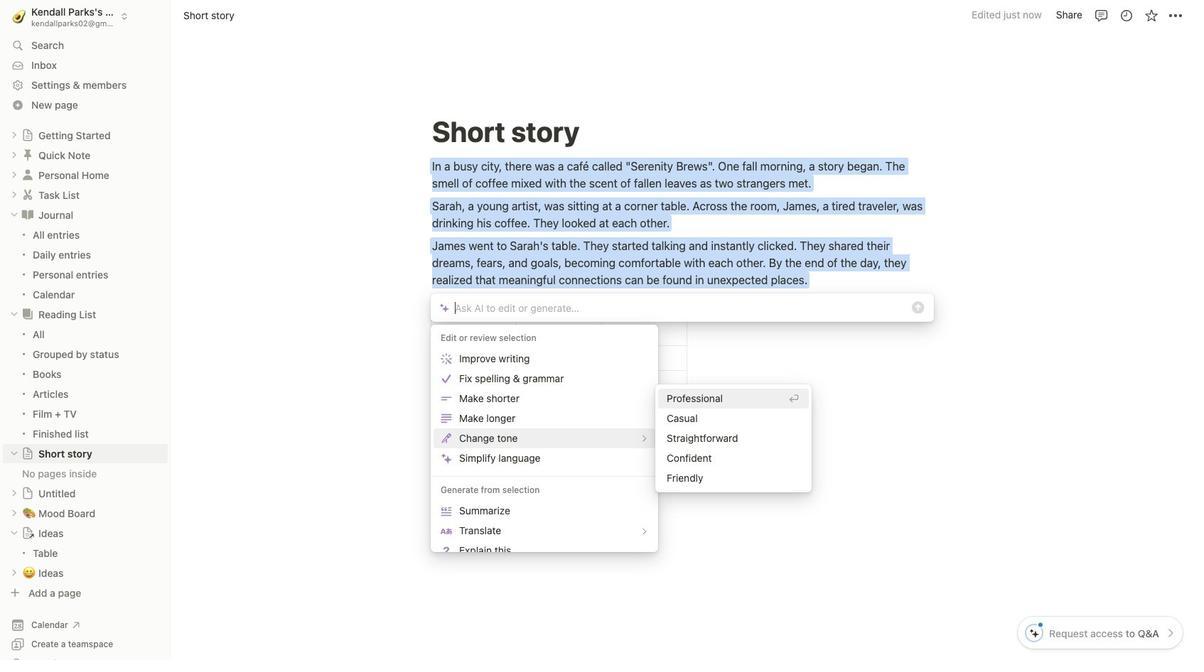 Task type: vqa. For each thing, say whether or not it's contained in the screenshot.
Change page icon associated with second Close ICON from the bottom
yes



Task type: locate. For each thing, give the bounding box(es) containing it.
1 close image from the top
[[10, 211, 18, 219]]

change page icon image for first close icon from the top
[[21, 307, 35, 321]]

close image
[[10, 211, 18, 219], [10, 529, 18, 538]]

favorite image
[[1144, 8, 1158, 22]]

0 vertical spatial close image
[[10, 310, 18, 319]]

open image
[[10, 131, 18, 140], [10, 151, 18, 159], [10, 489, 18, 498], [10, 569, 18, 577]]

2 vertical spatial open image
[[10, 509, 18, 518]]

0 vertical spatial close image
[[10, 211, 18, 219]]

1 vertical spatial group
[[0, 325, 171, 443]]

1 vertical spatial open image
[[10, 191, 18, 199]]

open image
[[10, 171, 18, 179], [10, 191, 18, 199], [10, 509, 18, 518]]

group
[[0, 225, 171, 304], [0, 325, 171, 443]]

1 vertical spatial close image
[[10, 529, 18, 538]]

4 open image from the top
[[10, 569, 18, 577]]

change page icon image for second close image from the bottom of the page
[[21, 208, 35, 222]]

menu
[[431, 325, 658, 660]]

2 open image from the top
[[10, 151, 18, 159]]

close image
[[10, 310, 18, 319], [10, 449, 18, 458]]

change page icon image
[[21, 129, 34, 142], [21, 148, 35, 162], [21, 168, 35, 182], [21, 188, 35, 202], [21, 208, 35, 222], [21, 307, 35, 321], [21, 447, 34, 460], [21, 487, 34, 500], [21, 527, 34, 540]]

updates image
[[1119, 8, 1133, 22]]

1 open image from the top
[[10, 131, 18, 140]]

🥑 image
[[12, 7, 26, 25]]

0 vertical spatial open image
[[10, 171, 18, 179]]

😀 image
[[23, 565, 36, 581]]

1 vertical spatial close image
[[10, 449, 18, 458]]

3 open image from the top
[[10, 509, 18, 518]]

🎨 image
[[23, 505, 36, 521]]

dialog
[[0, 385, 812, 493]]

send to ai image
[[911, 301, 925, 315]]

0 vertical spatial group
[[0, 225, 171, 304]]

1 group from the top
[[0, 225, 171, 304]]

2 close image from the top
[[10, 449, 18, 458]]



Task type: describe. For each thing, give the bounding box(es) containing it.
3 open image from the top
[[10, 489, 18, 498]]

change page icon image for 1st open icon from the top
[[21, 129, 34, 142]]

change page icon image for second open icon from the top
[[21, 148, 35, 162]]

change page icon image for 3rd open icon from the top of the page
[[21, 487, 34, 500]]

Ask AI to edit or generate… text field
[[455, 300, 906, 315]]

2 group from the top
[[0, 325, 171, 443]]

comments image
[[1094, 8, 1108, 22]]

2 open image from the top
[[10, 191, 18, 199]]

change page icon image for second close icon from the top
[[21, 447, 34, 460]]

1 close image from the top
[[10, 310, 18, 319]]

2 close image from the top
[[10, 529, 18, 538]]

1 open image from the top
[[10, 171, 18, 179]]



